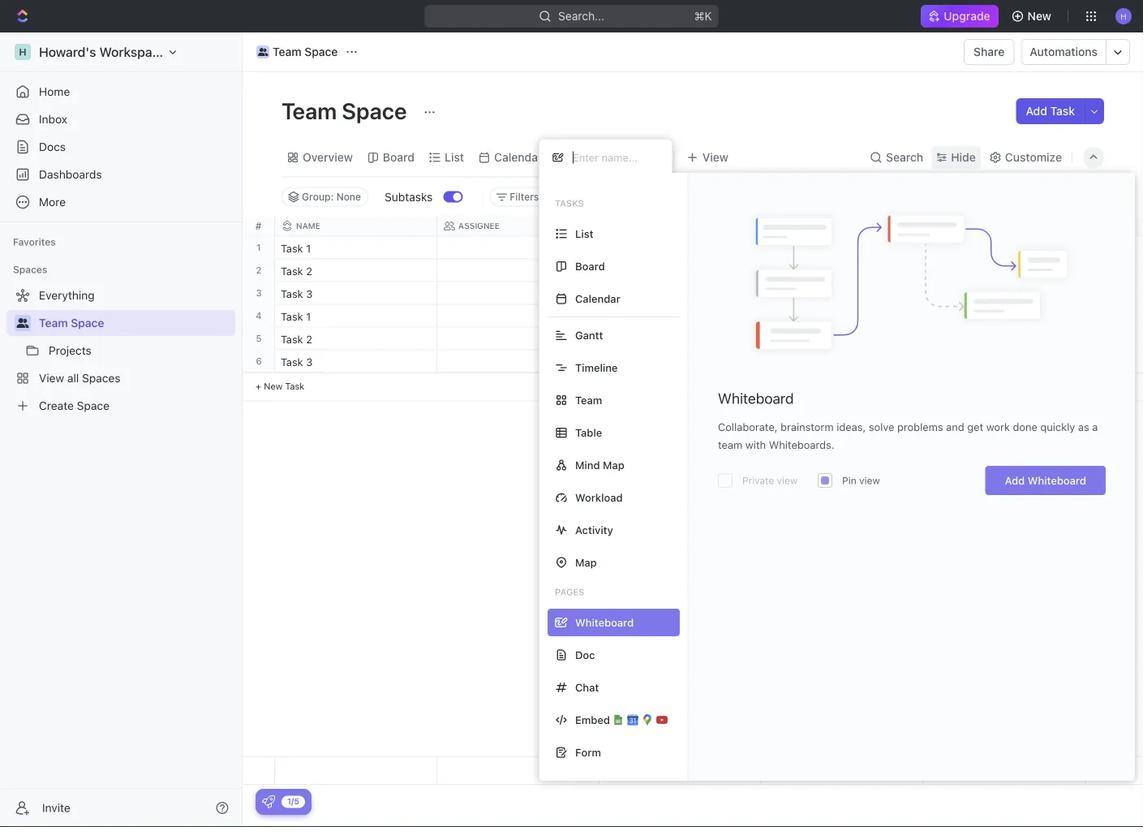 Task type: vqa. For each thing, say whether or not it's contained in the screenshot.
second "Due date" from the bottom of the page
no



Task type: locate. For each thing, give the bounding box(es) containing it.
0 horizontal spatial team space link
[[39, 310, 232, 336]]

new down task 2
[[264, 381, 283, 392]]

2 vertical spatial team space
[[39, 316, 104, 330]]

set priority image
[[922, 260, 946, 284], [922, 283, 946, 307]]

to up in
[[610, 289, 622, 300]]

1 vertical spatial whiteboard
[[1028, 474, 1087, 487]]

3 up '4'
[[256, 288, 262, 298]]

4 set priority element from the top
[[922, 306, 946, 330]]

1 to from the top
[[610, 289, 622, 300]]

new up automations
[[1028, 9, 1052, 23]]

1 vertical spatial to do cell
[[600, 350, 762, 372]]

0 horizontal spatial calendar
[[494, 151, 543, 164]]

0 vertical spatial calendar
[[494, 151, 543, 164]]

set priority image for 3
[[922, 283, 946, 307]]

map right mind
[[603, 459, 625, 471]]

Enter name... field
[[571, 151, 659, 164]]

3 set priority element from the top
[[922, 283, 946, 307]]

with
[[746, 439, 766, 451]]

set priority element for ‎task 1
[[922, 237, 946, 262]]

task inside button
[[1051, 104, 1075, 118]]

2 set priority element from the top
[[922, 260, 946, 284]]

grid
[[243, 216, 1144, 785]]

2 to from the top
[[610, 357, 622, 368]]

mind
[[575, 459, 600, 471]]

3
[[306, 287, 313, 300], [256, 288, 262, 298], [306, 356, 313, 368]]

to do up in
[[610, 289, 638, 300]]

a
[[1093, 421, 1099, 433]]

2 set priority image from the top
[[922, 283, 946, 307]]

favorites
[[13, 236, 56, 248]]

0 vertical spatial map
[[603, 459, 625, 471]]

1 horizontal spatial space
[[305, 45, 338, 58]]

team
[[718, 439, 743, 451]]

ideas,
[[837, 421, 866, 433]]

2 vertical spatial space
[[71, 316, 104, 330]]

1 vertical spatial to do
[[610, 357, 638, 368]]

add for add task
[[1026, 104, 1048, 118]]

map down activity
[[575, 556, 597, 569]]

0 horizontal spatial view
[[777, 475, 798, 486]]

1 horizontal spatial team space link
[[252, 42, 342, 62]]

2 down task 1
[[306, 333, 312, 345]]

0 vertical spatial table
[[633, 151, 661, 164]]

0 vertical spatial board
[[383, 151, 415, 164]]

overview
[[303, 151, 353, 164]]

space up board link
[[342, 97, 407, 124]]

1 to do cell from the top
[[600, 282, 762, 304]]

to down in
[[610, 357, 622, 368]]

automations
[[1030, 45, 1098, 58]]

view for pin view
[[860, 475, 880, 486]]

space right user group image
[[305, 45, 338, 58]]

view
[[777, 475, 798, 486], [860, 475, 880, 486]]

do right timeline
[[625, 357, 638, 368]]

space
[[305, 45, 338, 58], [342, 97, 407, 124], [71, 316, 104, 330]]

subtasks
[[385, 190, 433, 203]]

1 vertical spatial team space link
[[39, 310, 232, 336]]

1 vertical spatial ‎task
[[281, 265, 303, 277]]

customize button
[[984, 146, 1067, 169]]

set priority image inside the "press space to select this row." row
[[922, 260, 946, 284]]

0 vertical spatial set priority image
[[922, 237, 946, 262]]

1 vertical spatial map
[[575, 556, 597, 569]]

3 inside 1 2 3 4 5 6
[[256, 288, 262, 298]]

cell
[[438, 237, 600, 259], [600, 237, 762, 259], [762, 237, 925, 259], [438, 259, 600, 281], [600, 259, 762, 281], [762, 259, 925, 281], [438, 282, 600, 304], [762, 282, 925, 304], [438, 305, 600, 327], [762, 305, 925, 327], [438, 328, 600, 349], [600, 328, 762, 349], [762, 328, 925, 349], [925, 328, 1087, 349], [438, 350, 600, 372], [762, 350, 925, 372], [925, 350, 1087, 372]]

1 vertical spatial gantt
[[575, 329, 603, 341]]

team
[[273, 45, 302, 58], [282, 97, 337, 124], [39, 316, 68, 330], [575, 394, 603, 406]]

task
[[1051, 104, 1075, 118], [281, 287, 303, 300], [281, 310, 303, 322], [281, 333, 303, 345], [281, 356, 303, 368], [285, 381, 305, 392]]

press space to select this row. row containing 2
[[243, 259, 275, 282]]

gantt up timeline
[[575, 329, 603, 341]]

board
[[383, 151, 415, 164], [575, 260, 605, 272]]

#
[[255, 220, 262, 232]]

0 vertical spatial team space
[[273, 45, 338, 58]]

gantt
[[573, 151, 602, 164], [575, 329, 603, 341]]

hide
[[951, 151, 976, 164]]

1 do from the top
[[625, 289, 638, 300]]

1 down #
[[257, 242, 261, 253]]

team space right user group icon
[[39, 316, 104, 330]]

to do down in
[[610, 357, 638, 368]]

private view
[[743, 475, 798, 486]]

table up mind
[[575, 427, 602, 439]]

set priority image for ‎task 1
[[922, 237, 946, 262]]

team space link
[[252, 42, 342, 62], [39, 310, 232, 336]]

0 vertical spatial new
[[1028, 9, 1052, 23]]

1 horizontal spatial list
[[575, 228, 594, 240]]

row group containing ‎task 1
[[275, 237, 1087, 401]]

1 vertical spatial set priority image
[[922, 306, 946, 330]]

timeline
[[575, 362, 618, 374]]

calendar right list link
[[494, 151, 543, 164]]

new inside button
[[1028, 9, 1052, 23]]

add inside button
[[1026, 104, 1048, 118]]

1 horizontal spatial add
[[1026, 104, 1048, 118]]

assignees button
[[624, 187, 700, 207]]

0 horizontal spatial board
[[383, 151, 415, 164]]

new inside 'grid'
[[264, 381, 283, 392]]

board down tasks
[[575, 260, 605, 272]]

do up in progress
[[625, 289, 638, 300]]

press space to select this row. row containing task 1
[[275, 305, 1087, 330]]

automations button
[[1022, 40, 1106, 64]]

team down timeline
[[575, 394, 603, 406]]

1 view from the left
[[777, 475, 798, 486]]

new
[[1028, 9, 1052, 23], [264, 381, 283, 392]]

1 up task 2
[[306, 310, 311, 322]]

1 vertical spatial add
[[1005, 474, 1025, 487]]

2 view from the left
[[860, 475, 880, 486]]

press space to select this row. row containing 4
[[243, 305, 275, 328]]

‎task for ‎task 2
[[281, 265, 303, 277]]

add down done
[[1005, 474, 1025, 487]]

0 vertical spatial add
[[1026, 104, 1048, 118]]

row group containing 1 2 3 4 5 6
[[243, 237, 275, 401]]

‎task
[[281, 242, 303, 254], [281, 265, 303, 277]]

whiteboard up 'collaborate,' at right bottom
[[718, 390, 794, 407]]

view button
[[682, 138, 734, 177]]

spaces
[[13, 264, 47, 275]]

view for private view
[[777, 475, 798, 486]]

task 3 down ‎task 2
[[281, 287, 313, 300]]

to do cell down in progress cell
[[600, 350, 762, 372]]

1 horizontal spatial map
[[603, 459, 625, 471]]

view right private
[[777, 475, 798, 486]]

1 horizontal spatial board
[[575, 260, 605, 272]]

press space to select this row. row
[[243, 237, 275, 259], [275, 237, 1087, 262], [243, 259, 275, 282], [275, 259, 1087, 284], [243, 282, 275, 305], [275, 282, 1087, 307], [243, 305, 275, 328], [275, 305, 1087, 330], [243, 328, 275, 350], [275, 328, 1087, 350], [243, 350, 275, 373], [275, 350, 1087, 373], [275, 757, 1087, 785]]

1
[[306, 242, 311, 254], [257, 242, 261, 253], [306, 310, 311, 322]]

collaborate,
[[718, 421, 778, 433]]

2 down ‎task 1
[[306, 265, 312, 277]]

0 vertical spatial whiteboard
[[718, 390, 794, 407]]

list down tasks
[[575, 228, 594, 240]]

team space right user group image
[[273, 45, 338, 58]]

whiteboard
[[718, 390, 794, 407], [1028, 474, 1087, 487]]

press space to select this row. row containing ‎task 1
[[275, 237, 1087, 262]]

table link
[[629, 146, 661, 169]]

press space to select this row. row containing 3
[[243, 282, 275, 305]]

1 horizontal spatial new
[[1028, 9, 1052, 23]]

view right "pin"
[[860, 475, 880, 486]]

upgrade link
[[922, 5, 999, 28]]

0 vertical spatial gantt
[[573, 151, 602, 164]]

in progress
[[610, 312, 670, 322]]

onboarding checklist button element
[[262, 795, 275, 808]]

0 vertical spatial task 3
[[281, 287, 313, 300]]

list right board link
[[445, 151, 464, 164]]

0 horizontal spatial add
[[1005, 474, 1025, 487]]

add up customize
[[1026, 104, 1048, 118]]

pin
[[843, 475, 857, 486]]

solve
[[869, 421, 895, 433]]

1 vertical spatial new
[[264, 381, 283, 392]]

0 horizontal spatial list
[[445, 151, 464, 164]]

list
[[445, 151, 464, 164], [575, 228, 594, 240]]

progress
[[621, 312, 670, 322]]

2 horizontal spatial space
[[342, 97, 407, 124]]

1 horizontal spatial calendar
[[575, 293, 621, 305]]

whiteboard down quickly
[[1028, 474, 1087, 487]]

1 horizontal spatial whiteboard
[[1028, 474, 1087, 487]]

gantt link
[[569, 146, 602, 169]]

1 for ‎task 1
[[306, 242, 311, 254]]

team space up overview on the left top of page
[[282, 97, 412, 124]]

1 vertical spatial task 3
[[281, 356, 313, 368]]

0 horizontal spatial new
[[264, 381, 283, 392]]

team space link inside "team space" tree
[[39, 310, 232, 336]]

table up assignees button in the top of the page
[[633, 151, 661, 164]]

2 set priority image from the top
[[922, 306, 946, 330]]

overview link
[[300, 146, 353, 169]]

calendar
[[494, 151, 543, 164], [575, 293, 621, 305]]

2
[[306, 265, 312, 277], [256, 265, 262, 276], [306, 333, 312, 345]]

1 horizontal spatial view
[[860, 475, 880, 486]]

0 horizontal spatial table
[[575, 427, 602, 439]]

board up subtasks
[[383, 151, 415, 164]]

1 set priority element from the top
[[922, 237, 946, 262]]

2 ‎task from the top
[[281, 265, 303, 277]]

2 left ‎task 2
[[256, 265, 262, 276]]

to do cell
[[600, 282, 762, 304], [600, 350, 762, 372]]

space right user group icon
[[71, 316, 104, 330]]

task 3 down task 2
[[281, 356, 313, 368]]

2 for task
[[306, 333, 312, 345]]

press space to select this row. row containing 1
[[243, 237, 275, 259]]

0 vertical spatial do
[[625, 289, 638, 300]]

team right user group icon
[[39, 316, 68, 330]]

table
[[633, 151, 661, 164], [575, 427, 602, 439]]

2 for ‎task
[[306, 265, 312, 277]]

5
[[256, 333, 262, 344]]

problems
[[898, 421, 944, 433]]

mind map
[[575, 459, 625, 471]]

0 vertical spatial ‎task
[[281, 242, 303, 254]]

0 vertical spatial to do cell
[[600, 282, 762, 304]]

1 up ‎task 2
[[306, 242, 311, 254]]

‎task down ‎task 1
[[281, 265, 303, 277]]

1 vertical spatial calendar
[[575, 293, 621, 305]]

0 vertical spatial to do
[[610, 289, 638, 300]]

team space inside "team space" tree
[[39, 316, 104, 330]]

1 vertical spatial space
[[342, 97, 407, 124]]

task 2
[[281, 333, 312, 345]]

do
[[625, 289, 638, 300], [625, 357, 638, 368]]

calendar up in
[[575, 293, 621, 305]]

1 vertical spatial do
[[625, 357, 638, 368]]

task 3
[[281, 287, 313, 300], [281, 356, 313, 368]]

map
[[603, 459, 625, 471], [575, 556, 597, 569]]

set priority element for task 3
[[922, 283, 946, 307]]

to
[[610, 289, 622, 300], [610, 357, 622, 368]]

view button
[[682, 146, 734, 169]]

in
[[610, 312, 619, 322]]

press space to select this row. row containing 5
[[243, 328, 275, 350]]

1 ‎task from the top
[[281, 242, 303, 254]]

gantt up tasks
[[573, 151, 602, 164]]

activity
[[575, 524, 614, 536]]

set priority image
[[922, 237, 946, 262], [922, 306, 946, 330]]

1 to do from the top
[[610, 289, 638, 300]]

2 inside 1 2 3 4 5 6
[[256, 265, 262, 276]]

inbox link
[[6, 106, 235, 132]]

to do cell up in progress cell
[[600, 282, 762, 304]]

row group
[[243, 237, 275, 401], [275, 237, 1087, 401], [1102, 237, 1143, 401], [1102, 757, 1143, 784]]

1 vertical spatial list
[[575, 228, 594, 240]]

to do
[[610, 289, 638, 300], [610, 357, 638, 368]]

0 vertical spatial to
[[610, 289, 622, 300]]

1 set priority image from the top
[[922, 237, 946, 262]]

1 vertical spatial table
[[575, 427, 602, 439]]

1 set priority image from the top
[[922, 260, 946, 284]]

view
[[703, 151, 729, 164]]

new task
[[264, 381, 305, 392]]

set priority element
[[922, 237, 946, 262], [922, 260, 946, 284], [922, 283, 946, 307], [922, 306, 946, 330]]

row
[[275, 216, 1087, 236]]

search...
[[558, 9, 605, 23]]

0 horizontal spatial space
[[71, 316, 104, 330]]

‎task up ‎task 2
[[281, 242, 303, 254]]

1 vertical spatial to
[[610, 357, 622, 368]]

collaborate, brainstorm ideas, solve problems and get work done quickly as a team with whiteboards.
[[718, 421, 1099, 451]]

4
[[256, 310, 262, 321]]

2 do from the top
[[625, 357, 638, 368]]

add
[[1026, 104, 1048, 118], [1005, 474, 1025, 487]]



Task type: describe. For each thing, give the bounding box(es) containing it.
docs link
[[6, 134, 235, 160]]

search
[[886, 151, 924, 164]]

1 vertical spatial team space
[[282, 97, 412, 124]]

work
[[987, 421, 1010, 433]]

and
[[947, 421, 965, 433]]

set priority image for task 1
[[922, 306, 946, 330]]

doc
[[575, 649, 595, 661]]

brainstorm
[[781, 421, 834, 433]]

set priority element for task 1
[[922, 306, 946, 330]]

1 task 3 from the top
[[281, 287, 313, 300]]

pages
[[555, 587, 585, 597]]

0 horizontal spatial whiteboard
[[718, 390, 794, 407]]

2 to do cell from the top
[[600, 350, 762, 372]]

private
[[743, 475, 774, 486]]

1 horizontal spatial table
[[633, 151, 661, 164]]

3 down ‎task 2
[[306, 287, 313, 300]]

upgrade
[[944, 9, 991, 23]]

hide button
[[932, 146, 981, 169]]

tasks
[[555, 198, 584, 209]]

‎task for ‎task 1
[[281, 242, 303, 254]]

Search tasks... text field
[[942, 185, 1104, 209]]

6
[[256, 356, 262, 366]]

0 vertical spatial list
[[445, 151, 464, 164]]

0 vertical spatial space
[[305, 45, 338, 58]]

get
[[968, 421, 984, 433]]

gantt inside gantt link
[[573, 151, 602, 164]]

workload
[[575, 491, 623, 504]]

2 task 3 from the top
[[281, 356, 313, 368]]

0 horizontal spatial map
[[575, 556, 597, 569]]

quickly
[[1041, 421, 1076, 433]]

sidebar navigation
[[0, 32, 243, 827]]

2 for 1
[[256, 265, 262, 276]]

calendar link
[[491, 146, 543, 169]]

1 for task 1
[[306, 310, 311, 322]]

subtasks button
[[378, 184, 443, 210]]

chat
[[575, 681, 599, 694]]

docs
[[39, 140, 66, 153]]

new button
[[1005, 3, 1062, 29]]

done
[[1013, 421, 1038, 433]]

1 inside 1 2 3 4 5 6
[[257, 242, 261, 253]]

grid containing ‎task 1
[[243, 216, 1144, 785]]

press space to select this row. row containing 6
[[243, 350, 275, 373]]

share
[[974, 45, 1005, 58]]

team up overview link
[[282, 97, 337, 124]]

favorites button
[[6, 232, 62, 252]]

add whiteboard
[[1005, 474, 1087, 487]]

team right user group image
[[273, 45, 302, 58]]

user group image
[[17, 318, 29, 328]]

2 to do from the top
[[610, 357, 638, 368]]

inbox
[[39, 112, 67, 126]]

new for new
[[1028, 9, 1052, 23]]

whiteboards.
[[769, 439, 835, 451]]

add task
[[1026, 104, 1075, 118]]

pin view
[[843, 475, 880, 486]]

team space tree
[[6, 282, 235, 419]]

home
[[39, 85, 70, 98]]

list link
[[442, 146, 464, 169]]

in progress cell
[[600, 305, 762, 327]]

space inside tree
[[71, 316, 104, 330]]

add task button
[[1017, 98, 1085, 124]]

as
[[1079, 421, 1090, 433]]

search button
[[865, 146, 929, 169]]

set priority element for ‎task 2
[[922, 260, 946, 284]]

set priority image for 2
[[922, 260, 946, 284]]

invite
[[42, 801, 70, 815]]

customize
[[1006, 151, 1063, 164]]

team inside tree
[[39, 316, 68, 330]]

0 vertical spatial team space link
[[252, 42, 342, 62]]

dashboards link
[[6, 162, 235, 188]]

user group image
[[258, 48, 268, 56]]

⌘k
[[695, 9, 712, 23]]

‎task 2
[[281, 265, 312, 277]]

onboarding checklist button image
[[262, 795, 275, 808]]

press space to select this row. row containing ‎task 2
[[275, 259, 1087, 284]]

assignees
[[644, 191, 692, 203]]

1/5
[[287, 797, 300, 806]]

form
[[575, 746, 601, 759]]

task 1
[[281, 310, 311, 322]]

new for new task
[[264, 381, 283, 392]]

dashboards
[[39, 168, 102, 181]]

3 down task 2
[[306, 356, 313, 368]]

embed
[[575, 714, 610, 726]]

press space to select this row. row containing task 2
[[275, 328, 1087, 350]]

‎task 1
[[281, 242, 311, 254]]

add for add whiteboard
[[1005, 474, 1025, 487]]

home link
[[6, 79, 235, 105]]

board link
[[380, 146, 415, 169]]

1 2 3 4 5 6
[[256, 242, 262, 366]]

share button
[[964, 39, 1015, 65]]

1 vertical spatial board
[[575, 260, 605, 272]]



